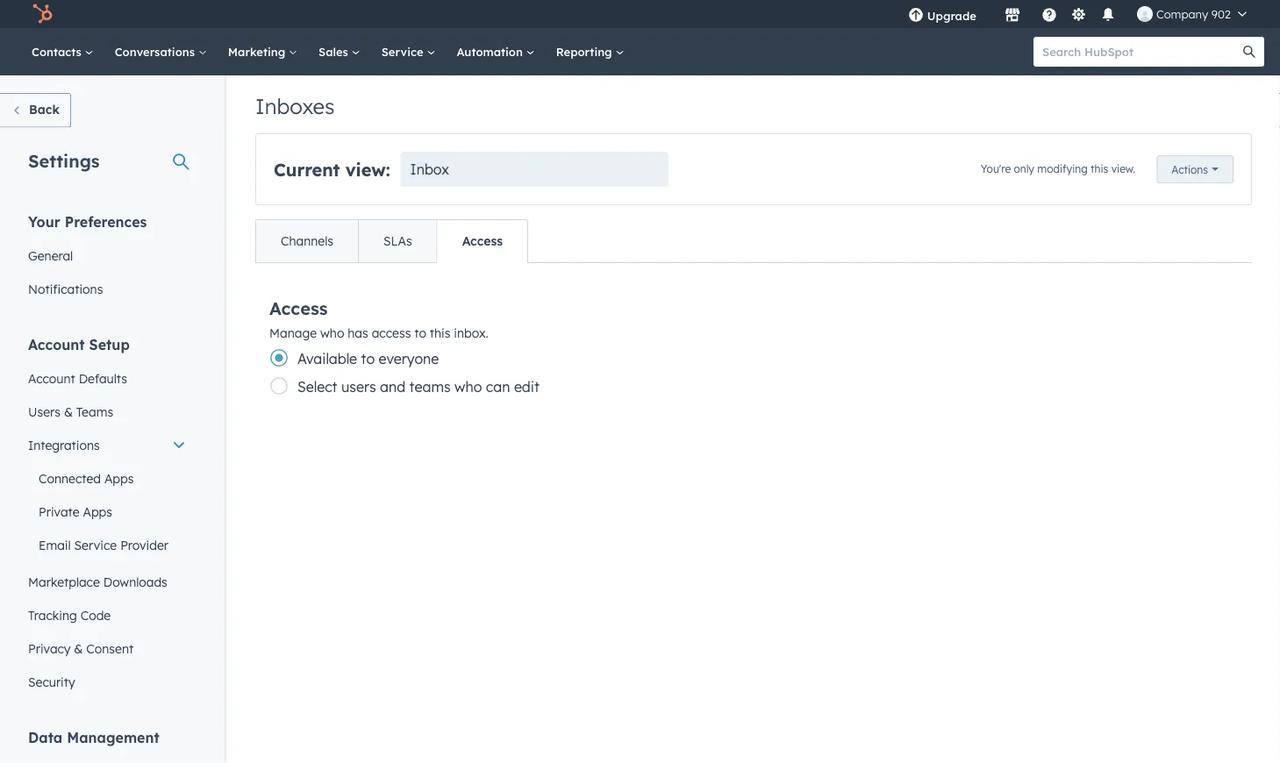 Task type: locate. For each thing, give the bounding box(es) containing it.
2 account from the top
[[28, 371, 75, 386]]

to down has
[[361, 350, 375, 368]]

back link
[[0, 93, 71, 128]]

menu
[[896, 0, 1259, 28]]

and
[[380, 378, 406, 396]]

1 vertical spatial apps
[[83, 504, 112, 520]]

access for access
[[462, 233, 503, 249]]

email
[[39, 538, 71, 553]]

preferences
[[65, 213, 147, 230]]

access inside access link
[[462, 233, 503, 249]]

0 vertical spatial to
[[414, 326, 426, 341]]

&
[[64, 404, 73, 419], [74, 641, 83, 656]]

notifications link
[[18, 272, 197, 306]]

manage
[[269, 326, 317, 341]]

1 horizontal spatial &
[[74, 641, 83, 656]]

& right privacy
[[74, 641, 83, 656]]

access
[[372, 326, 411, 341]]

who inside access manage who has access to this inbox.
[[320, 326, 344, 341]]

who
[[320, 326, 344, 341], [455, 378, 482, 396]]

this left view.
[[1091, 162, 1109, 175]]

downloads
[[103, 574, 167, 590]]

apps down integrations button
[[104, 471, 134, 486]]

& inside privacy & consent link
[[74, 641, 83, 656]]

service link
[[371, 28, 446, 75]]

apps up email service provider
[[83, 504, 112, 520]]

actions button
[[1157, 155, 1234, 183]]

who left has
[[320, 326, 344, 341]]

0 vertical spatial who
[[320, 326, 344, 341]]

private
[[39, 504, 79, 520]]

management
[[67, 729, 160, 746]]

marketplaces button
[[994, 0, 1031, 28]]

to
[[414, 326, 426, 341], [361, 350, 375, 368]]

tracking code link
[[18, 599, 197, 632]]

1 horizontal spatial service
[[381, 44, 427, 59]]

0 vertical spatial apps
[[104, 471, 134, 486]]

current
[[274, 158, 340, 180]]

account up users
[[28, 371, 75, 386]]

tracking
[[28, 608, 77, 623]]

account
[[28, 336, 85, 353], [28, 371, 75, 386]]

settings image
[[1071, 7, 1087, 23]]

marketing
[[228, 44, 289, 59]]

1 vertical spatial this
[[430, 326, 451, 341]]

to up everyone
[[414, 326, 426, 341]]

& for privacy
[[74, 641, 83, 656]]

sales link
[[308, 28, 371, 75]]

& right users
[[64, 404, 73, 419]]

account up the account defaults
[[28, 336, 85, 353]]

slas
[[384, 233, 412, 249]]

actions
[[1172, 163, 1208, 176]]

1 vertical spatial account
[[28, 371, 75, 386]]

private apps
[[39, 504, 112, 520]]

0 vertical spatial access
[[462, 233, 503, 249]]

settings link
[[1068, 5, 1090, 23]]

0 horizontal spatial access
[[269, 297, 328, 319]]

privacy & consent link
[[18, 632, 197, 666]]

0 vertical spatial service
[[381, 44, 427, 59]]

you're only modifying this view.
[[981, 162, 1136, 175]]

0 horizontal spatial this
[[430, 326, 451, 341]]

0 horizontal spatial &
[[64, 404, 73, 419]]

available to everyone
[[298, 350, 439, 368]]

inboxes
[[255, 93, 335, 119]]

1 account from the top
[[28, 336, 85, 353]]

apps
[[104, 471, 134, 486], [83, 504, 112, 520]]

notifications image
[[1100, 8, 1116, 24]]

0 vertical spatial this
[[1091, 162, 1109, 175]]

marketplace downloads
[[28, 574, 167, 590]]

marketplace
[[28, 574, 100, 590]]

1 vertical spatial to
[[361, 350, 375, 368]]

tab list
[[255, 219, 528, 263]]

who left can
[[455, 378, 482, 396]]

users & teams
[[28, 404, 113, 419]]

channels
[[281, 233, 334, 249]]

902
[[1212, 7, 1231, 21]]

this left inbox.
[[430, 326, 451, 341]]

1 horizontal spatial access
[[462, 233, 503, 249]]

marketplace downloads link
[[18, 566, 197, 599]]

notifications
[[28, 281, 103, 297]]

& inside users & teams link
[[64, 404, 73, 419]]

teams
[[76, 404, 113, 419]]

account for account setup
[[28, 336, 85, 353]]

access inside access manage who has access to this inbox.
[[269, 297, 328, 319]]

this
[[1091, 162, 1109, 175], [430, 326, 451, 341]]

0 horizontal spatial service
[[74, 538, 117, 553]]

0 horizontal spatial to
[[361, 350, 375, 368]]

users
[[341, 378, 376, 396]]

1 horizontal spatial who
[[455, 378, 482, 396]]

notifications button
[[1093, 0, 1123, 28]]

help button
[[1035, 0, 1064, 28]]

account setup
[[28, 336, 130, 353]]

available
[[298, 350, 357, 368]]

your preferences element
[[18, 212, 197, 306]]

1 vertical spatial access
[[269, 297, 328, 319]]

service right sales link
[[381, 44, 427, 59]]

company
[[1157, 7, 1209, 21]]

private apps link
[[18, 495, 197, 529]]

1 horizontal spatial to
[[414, 326, 426, 341]]

service down private apps link
[[74, 538, 117, 553]]

account setup element
[[18, 335, 197, 699]]

your
[[28, 213, 60, 230]]

select
[[298, 378, 337, 396]]

0 horizontal spatial who
[[320, 326, 344, 341]]

menu containing company 902
[[896, 0, 1259, 28]]

access
[[462, 233, 503, 249], [269, 297, 328, 319]]

1 vertical spatial service
[[74, 538, 117, 553]]

sales
[[319, 44, 352, 59]]

access up manage
[[269, 297, 328, 319]]

0 vertical spatial &
[[64, 404, 73, 419]]

0 vertical spatial account
[[28, 336, 85, 353]]

users
[[28, 404, 61, 419]]

privacy & consent
[[28, 641, 134, 656]]

consent
[[86, 641, 134, 656]]

1 vertical spatial &
[[74, 641, 83, 656]]

this inside access manage who has access to this inbox.
[[430, 326, 451, 341]]

inbox
[[410, 161, 449, 178]]

access right slas
[[462, 233, 503, 249]]

1 horizontal spatial this
[[1091, 162, 1109, 175]]

edit
[[514, 378, 540, 396]]

email service provider link
[[18, 529, 197, 562]]

tracking code
[[28, 608, 111, 623]]

mateo roberts image
[[1137, 6, 1153, 22]]



Task type: vqa. For each thing, say whether or not it's contained in the screenshot.
fifth HubSpot from the top of the page
no



Task type: describe. For each thing, give the bounding box(es) containing it.
inbox button
[[401, 152, 669, 187]]

view.
[[1112, 162, 1136, 175]]

contacts link
[[21, 28, 104, 75]]

email service provider
[[39, 538, 168, 553]]

inbox.
[[454, 326, 489, 341]]

Search HubSpot search field
[[1034, 37, 1249, 67]]

teams
[[409, 378, 451, 396]]

help image
[[1042, 8, 1057, 24]]

defaults
[[79, 371, 127, 386]]

current view:
[[274, 158, 390, 180]]

general
[[28, 248, 73, 263]]

apps for private apps
[[83, 504, 112, 520]]

view:
[[345, 158, 390, 180]]

privacy
[[28, 641, 71, 656]]

modifying
[[1038, 162, 1088, 175]]

connected apps link
[[18, 462, 197, 495]]

provider
[[120, 538, 168, 553]]

company 902
[[1157, 7, 1231, 21]]

tab list containing channels
[[255, 219, 528, 263]]

select users and teams who can edit
[[298, 378, 540, 396]]

can
[[486, 378, 510, 396]]

to inside access manage who has access to this inbox.
[[414, 326, 426, 341]]

reporting link
[[546, 28, 635, 75]]

setup
[[89, 336, 130, 353]]

& for users
[[64, 404, 73, 419]]

access for access manage who has access to this inbox.
[[269, 297, 328, 319]]

data
[[28, 729, 63, 746]]

account for account defaults
[[28, 371, 75, 386]]

data management element
[[28, 728, 197, 764]]

marketing link
[[217, 28, 308, 75]]

access manage who has access to this inbox.
[[269, 297, 489, 341]]

upgrade
[[927, 8, 977, 23]]

has
[[348, 326, 368, 341]]

search image
[[1244, 46, 1256, 58]]

everyone
[[379, 350, 439, 368]]

hubspot image
[[32, 4, 53, 25]]

automation link
[[446, 28, 546, 75]]

upgrade image
[[908, 8, 924, 24]]

conversations
[[115, 44, 198, 59]]

automation
[[457, 44, 526, 59]]

data management
[[28, 729, 160, 746]]

integrations button
[[18, 429, 197, 462]]

security link
[[18, 666, 197, 699]]

code
[[80, 608, 111, 623]]

search button
[[1235, 37, 1265, 67]]

hubspot link
[[21, 4, 66, 25]]

channels link
[[256, 220, 358, 262]]

security
[[28, 674, 75, 690]]

your preferences
[[28, 213, 147, 230]]

company 902 button
[[1127, 0, 1258, 28]]

1 vertical spatial who
[[455, 378, 482, 396]]

account defaults
[[28, 371, 127, 386]]

reporting
[[556, 44, 616, 59]]

back
[[29, 102, 60, 117]]

contacts
[[32, 44, 85, 59]]

connected
[[39, 471, 101, 486]]

you're
[[981, 162, 1011, 175]]

access link
[[437, 220, 527, 262]]

marketplaces image
[[1005, 8, 1021, 24]]

account defaults link
[[18, 362, 197, 395]]

general link
[[18, 239, 197, 272]]

connected apps
[[39, 471, 134, 486]]

slas link
[[358, 220, 437, 262]]

integrations
[[28, 437, 100, 453]]

settings
[[28, 150, 100, 172]]

only
[[1014, 162, 1035, 175]]

apps for connected apps
[[104, 471, 134, 486]]

users & teams link
[[18, 395, 197, 429]]

service inside account setup "element"
[[74, 538, 117, 553]]

conversations link
[[104, 28, 217, 75]]



